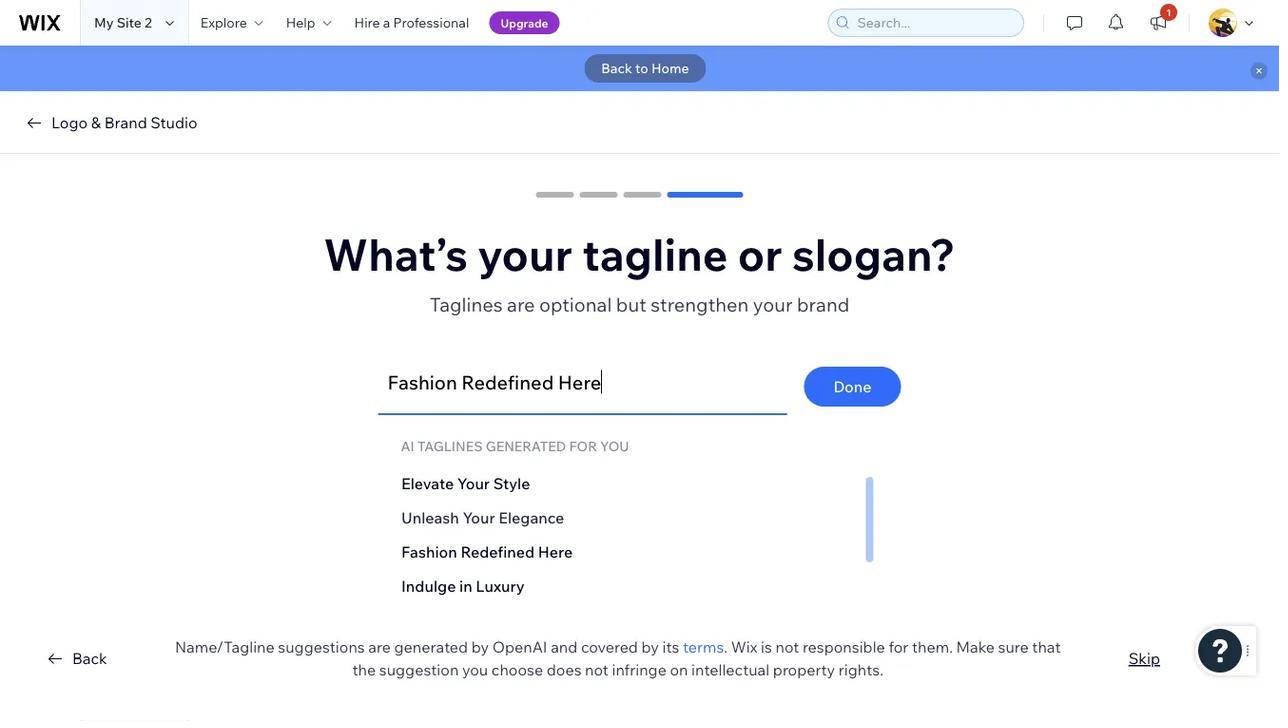 Task type: vqa. For each thing, say whether or not it's contained in the screenshot.
Back to Home button
yes



Task type: describe. For each thing, give the bounding box(es) containing it.
to
[[635, 60, 649, 77]]

unleash your elegance button
[[401, 507, 861, 530]]

is
[[761, 638, 772, 657]]

style
[[493, 475, 530, 494]]

done button
[[804, 367, 901, 407]]

back to home
[[601, 60, 689, 77]]

done
[[834, 378, 872, 397]]

for
[[889, 638, 909, 657]]

hire a professional link
[[343, 0, 481, 46]]

Search... field
[[852, 10, 1018, 36]]

your for unleash
[[462, 509, 495, 528]]

0 vertical spatial not
[[776, 638, 799, 657]]

redefined
[[460, 543, 534, 562]]

but
[[616, 293, 647, 316]]

strengthen
[[651, 293, 749, 316]]

0 horizontal spatial not
[[585, 661, 609, 680]]

infringe
[[612, 661, 667, 680]]

help button
[[275, 0, 343, 46]]

logo
[[51, 113, 88, 132]]

you
[[462, 661, 488, 680]]

indulge in luxury button
[[401, 575, 861, 598]]

unleash your elegance
[[401, 509, 564, 528]]

taglines
[[430, 293, 503, 316]]

back for back to home
[[601, 60, 632, 77]]

hire a professional
[[354, 14, 469, 31]]

.
[[724, 638, 728, 657]]

hire
[[354, 14, 380, 31]]

. wix is not responsible for them. make sure that the suggestion you choose does not infringe on intellectual property rights.
[[352, 638, 1061, 680]]

slogan?
[[792, 227, 956, 282]]

indulge
[[401, 577, 456, 596]]

elevate your style
[[401, 475, 530, 494]]

back to home button
[[584, 54, 706, 83]]

elevate
[[401, 475, 453, 494]]

1 button
[[1138, 0, 1180, 46]]

my site 2
[[94, 14, 152, 31]]

your for elevate
[[457, 475, 489, 494]]

a
[[383, 14, 390, 31]]

my
[[94, 14, 114, 31]]

back for back
[[72, 650, 107, 669]]

them.
[[912, 638, 953, 657]]

logo & brand studio
[[51, 113, 198, 132]]

fashion redefined here button
[[401, 541, 861, 564]]

make
[[957, 638, 995, 657]]

fashion redefined here
[[401, 543, 572, 562]]

for
[[569, 439, 597, 455]]

that
[[1032, 638, 1061, 657]]

taglines
[[418, 439, 483, 455]]

terms
[[683, 638, 724, 657]]

0 horizontal spatial your
[[478, 227, 572, 282]]

terms button
[[683, 636, 724, 659]]

suggestion
[[379, 661, 459, 680]]

2
[[145, 14, 152, 31]]

or
[[738, 227, 783, 282]]

luxury
[[475, 577, 524, 596]]



Task type: locate. For each thing, give the bounding box(es) containing it.
wix
[[731, 638, 758, 657]]

1
[[1167, 6, 1171, 18]]

ai taglines generated for you
[[401, 439, 629, 455]]

your up fashion redefined here
[[462, 509, 495, 528]]

property
[[773, 661, 835, 680]]

you
[[600, 439, 629, 455]]

ai
[[401, 439, 415, 455]]

upgrade
[[501, 16, 548, 30]]

by up you
[[472, 638, 489, 657]]

in
[[459, 577, 472, 596]]

back button
[[44, 648, 107, 671]]

are
[[507, 293, 535, 316], [368, 638, 391, 657]]

1 vertical spatial your
[[753, 293, 793, 316]]

back inside alert
[[601, 60, 632, 77]]

0 vertical spatial back
[[601, 60, 632, 77]]

by
[[472, 638, 489, 657], [642, 638, 659, 657]]

skip
[[1129, 650, 1160, 669]]

upgrade button
[[489, 11, 560, 34]]

not down covered
[[585, 661, 609, 680]]

your
[[478, 227, 572, 282], [753, 293, 793, 316]]

your up unleash your elegance
[[457, 475, 489, 494]]

by left its
[[642, 638, 659, 657]]

back to home alert
[[0, 46, 1279, 91]]

are up "the" at the bottom left
[[368, 638, 391, 657]]

0 vertical spatial are
[[507, 293, 535, 316]]

1 vertical spatial your
[[462, 509, 495, 528]]

fashion
[[401, 543, 457, 562]]

your left brand
[[753, 293, 793, 316]]

skip button
[[1129, 648, 1160, 671]]

sure
[[998, 638, 1029, 657]]

site
[[117, 14, 142, 31]]

here
[[538, 543, 572, 562]]

on
[[670, 661, 688, 680]]

your
[[457, 475, 489, 494], [462, 509, 495, 528]]

not
[[776, 638, 799, 657], [585, 661, 609, 680]]

brand
[[104, 113, 147, 132]]

intellectual
[[692, 661, 770, 680]]

choose
[[492, 661, 543, 680]]

generated
[[486, 439, 566, 455]]

are left optional in the top left of the page
[[507, 293, 535, 316]]

back
[[601, 60, 632, 77], [72, 650, 107, 669]]

indulge in luxury
[[401, 577, 524, 596]]

and
[[551, 638, 578, 657]]

rights.
[[839, 661, 884, 680]]

1 vertical spatial not
[[585, 661, 609, 680]]

covered
[[581, 638, 638, 657]]

1 horizontal spatial back
[[601, 60, 632, 77]]

0 vertical spatial your
[[478, 227, 572, 282]]

0 horizontal spatial by
[[472, 638, 489, 657]]

logo & brand studio button
[[23, 111, 198, 134]]

the
[[352, 661, 376, 680]]

1 vertical spatial are
[[368, 638, 391, 657]]

1 horizontal spatial your
[[753, 293, 793, 316]]

optional
[[539, 293, 612, 316]]

what's
[[324, 227, 468, 282]]

0 vertical spatial your
[[457, 475, 489, 494]]

suggestions
[[278, 638, 365, 657]]

brand
[[797, 293, 850, 316]]

professional
[[393, 14, 469, 31]]

help
[[286, 14, 315, 31]]

name/tagline
[[175, 638, 275, 657]]

elegance
[[498, 509, 564, 528]]

your up optional in the top left of the page
[[478, 227, 572, 282]]

name/tagline suggestions are generated by openai and covered by its terms
[[175, 638, 724, 657]]

elevate your style button
[[401, 473, 861, 496]]

1 vertical spatial back
[[72, 650, 107, 669]]

1 horizontal spatial not
[[776, 638, 799, 657]]

Add a tagline or slogan text field
[[388, 359, 761, 406]]

0 horizontal spatial back
[[72, 650, 107, 669]]

openai
[[492, 638, 547, 657]]

1 horizontal spatial by
[[642, 638, 659, 657]]

studio
[[151, 113, 198, 132]]

tagline
[[582, 227, 728, 282]]

2 by from the left
[[642, 638, 659, 657]]

generated
[[394, 638, 468, 657]]

&
[[91, 113, 101, 132]]

explore
[[200, 14, 247, 31]]

home
[[652, 60, 689, 77]]

what's your tagline or slogan?
[[324, 227, 956, 282]]

1 by from the left
[[472, 638, 489, 657]]

its
[[663, 638, 680, 657]]

taglines are optional but strengthen your brand
[[430, 293, 850, 316]]

does
[[547, 661, 582, 680]]

unleash
[[401, 509, 459, 528]]

responsible
[[803, 638, 885, 657]]

1 horizontal spatial are
[[507, 293, 535, 316]]

not right is
[[776, 638, 799, 657]]

0 horizontal spatial are
[[368, 638, 391, 657]]



